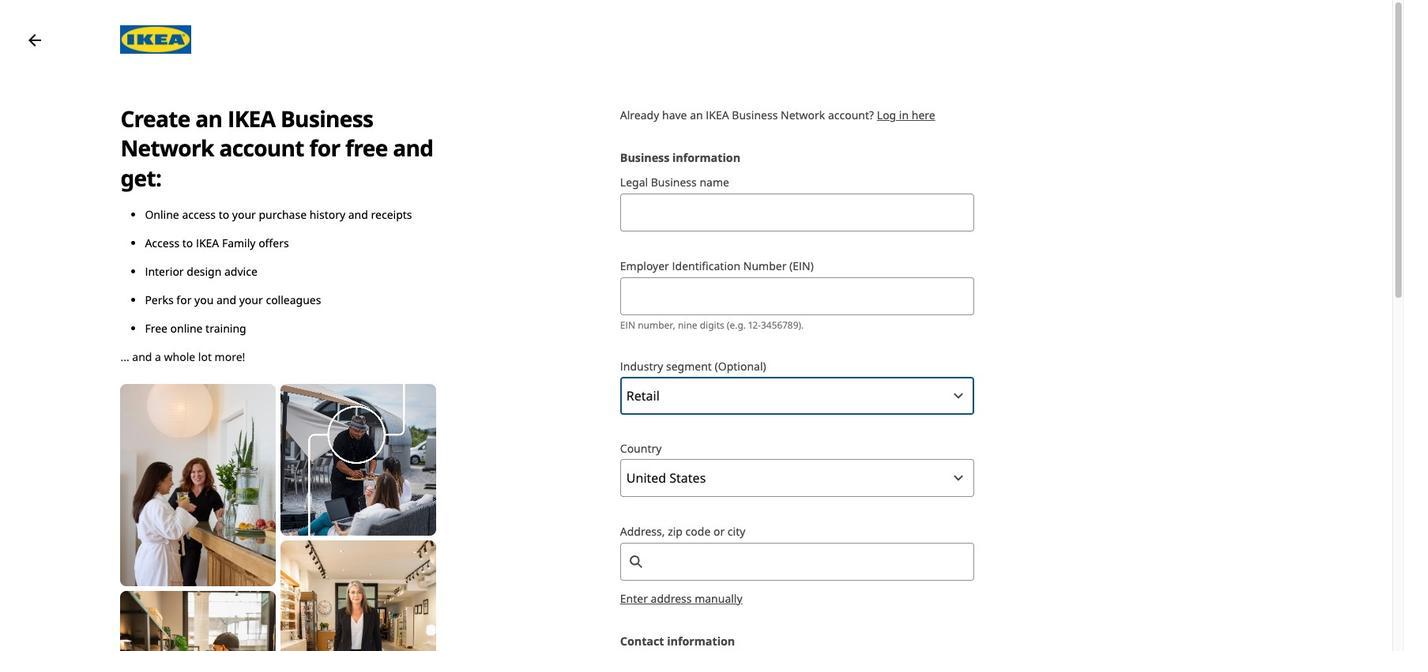 Task type: describe. For each thing, give the bounding box(es) containing it.
identification
[[672, 258, 741, 273]]

ein
[[620, 319, 636, 332]]

you
[[195, 292, 214, 308]]

nine
[[678, 319, 698, 332]]

already
[[620, 108, 660, 123]]

already have an ikea business network account? log in here
[[620, 108, 936, 123]]

... and a whole lot more!
[[120, 349, 245, 364]]

1 horizontal spatial network
[[781, 108, 826, 123]]

access to ikea family offers
[[145, 236, 289, 251]]

1 vertical spatial your
[[239, 292, 263, 308]]

information for contact information
[[667, 634, 736, 649]]

navigation inside "create an ikea business network account for free and get:" main content
[[25, 25, 424, 54]]

and right history
[[348, 207, 368, 222]]

1 horizontal spatial an
[[690, 108, 703, 123]]

network inside create an ikea business network account for free and get:
[[120, 133, 214, 163]]

0 vertical spatial to
[[219, 207, 229, 222]]

interior design advice
[[145, 264, 258, 279]]

3456789).
[[761, 319, 804, 332]]

legal
[[620, 175, 648, 190]]

purchase
[[259, 207, 307, 222]]

ein number, nine digits (e.g. 12-3456789).
[[620, 319, 804, 332]]

business information
[[620, 150, 741, 165]]

create an ikea business network account for free and get:
[[120, 104, 434, 193]]

an inside create an ikea business network account for free and get:
[[196, 104, 222, 134]]

and inside create an ikea business network account for free and get:
[[393, 133, 434, 163]]

advice
[[225, 264, 258, 279]]

employer identification number (ein)
[[620, 258, 814, 273]]

access
[[182, 207, 216, 222]]

account
[[219, 133, 304, 163]]

name
[[700, 175, 730, 190]]

account?
[[829, 108, 875, 123]]

lot
[[198, 349, 212, 364]]

employer
[[620, 258, 670, 273]]



Task type: locate. For each thing, give the bounding box(es) containing it.
status
[[1393, 25, 1405, 77]]

legal business name
[[620, 175, 730, 190]]

training
[[206, 321, 246, 336]]

or
[[714, 524, 725, 539]]

0 vertical spatial information
[[673, 150, 741, 165]]

in
[[900, 108, 909, 123]]

0 vertical spatial network
[[781, 108, 826, 123]]

interior
[[145, 264, 184, 279]]

to
[[219, 207, 229, 222], [182, 236, 193, 251]]

receipts
[[371, 207, 412, 222]]

family
[[222, 236, 256, 251]]

colleagues
[[266, 292, 321, 308]]

ikea
[[228, 104, 275, 134], [706, 108, 730, 123], [196, 236, 219, 251]]

an
[[196, 104, 222, 134], [690, 108, 703, 123]]

for
[[310, 133, 340, 163], [177, 292, 192, 308]]

log in here link
[[877, 108, 936, 123]]

contact information
[[620, 634, 736, 649]]

manually
[[695, 591, 743, 606]]

information for business information
[[673, 150, 741, 165]]

information
[[673, 150, 741, 165], [667, 634, 736, 649]]

digits
[[700, 319, 725, 332]]

network up online
[[120, 133, 214, 163]]

1 vertical spatial network
[[120, 133, 214, 163]]

1 horizontal spatial to
[[219, 207, 229, 222]]

address,
[[620, 524, 665, 539]]

1 horizontal spatial ikea
[[228, 104, 275, 134]]

enter
[[620, 591, 648, 606]]

1 vertical spatial information
[[667, 634, 736, 649]]

city
[[728, 524, 746, 539]]

here
[[912, 108, 936, 123]]

enter address manually button
[[620, 591, 743, 606]]

ikea for offers
[[196, 236, 219, 251]]

for inside create an ikea business network account for free and get:
[[310, 133, 340, 163]]

...
[[120, 349, 129, 364]]

ikea for network
[[228, 104, 275, 134]]

Legal Business name text field
[[620, 194, 975, 232]]

offers
[[259, 236, 289, 251]]

access
[[145, 236, 180, 251]]

contact
[[620, 634, 665, 649]]

create
[[120, 104, 190, 134]]

address
[[651, 591, 692, 606]]

your
[[232, 207, 256, 222], [239, 292, 263, 308]]

number,
[[638, 319, 676, 332]]

0 horizontal spatial to
[[182, 236, 193, 251]]

and right free
[[393, 133, 434, 163]]

2 horizontal spatial ikea
[[706, 108, 730, 123]]

your up family
[[232, 207, 256, 222]]

an right create
[[196, 104, 222, 134]]

0 horizontal spatial an
[[196, 104, 222, 134]]

1 vertical spatial to
[[182, 236, 193, 251]]

0 vertical spatial your
[[232, 207, 256, 222]]

information up name
[[673, 150, 741, 165]]

code
[[686, 524, 711, 539]]

ikea image
[[120, 25, 192, 54]]

log
[[877, 108, 897, 123]]

for left you
[[177, 292, 192, 308]]

a
[[155, 349, 161, 364]]

Address, zip code or city text field
[[646, 543, 975, 581]]

online
[[170, 321, 203, 336]]

for left free
[[310, 133, 340, 163]]

get:
[[120, 163, 161, 193]]

go back image
[[25, 31, 44, 50]]

0 horizontal spatial network
[[120, 133, 214, 163]]

(ein)
[[790, 258, 814, 273]]

1 horizontal spatial for
[[310, 133, 340, 163]]

whole
[[164, 349, 195, 364]]

navigation
[[25, 25, 424, 54]]

1 vertical spatial for
[[177, 292, 192, 308]]

an right have
[[690, 108, 703, 123]]

enter address manually
[[620, 591, 743, 606]]

online
[[145, 207, 179, 222]]

(e.g.
[[727, 319, 746, 332]]

your down advice
[[239, 292, 263, 308]]

to right access at the left of page
[[182, 236, 193, 251]]

and right you
[[217, 292, 236, 308]]

12-
[[749, 319, 761, 332]]

free
[[346, 133, 388, 163]]

free online training
[[145, 321, 246, 336]]

free
[[145, 321, 168, 336]]

create an ikea business network account for free and get: main content
[[0, 0, 1405, 651]]

ikea inside create an ikea business network account for free and get:
[[228, 104, 275, 134]]

and
[[393, 133, 434, 163], [348, 207, 368, 222], [217, 292, 236, 308], [132, 349, 152, 364]]

number
[[744, 258, 787, 273]]

information down manually
[[667, 634, 736, 649]]

and left the a
[[132, 349, 152, 364]]

address, zip code or city
[[620, 524, 746, 539]]

status inside "create an ikea business network account for free and get:" main content
[[1393, 25, 1405, 77]]

0 horizontal spatial ikea
[[196, 236, 219, 251]]

0 horizontal spatial for
[[177, 292, 192, 308]]

more!
[[215, 349, 245, 364]]

online access to your purchase history and receipts
[[145, 207, 412, 222]]

Employer Identification Number (EIN) text field
[[620, 277, 975, 315]]

have
[[663, 108, 687, 123]]

perks
[[145, 292, 174, 308]]

to right access
[[219, 207, 229, 222]]

perks for you and your colleagues
[[145, 292, 321, 308]]

history
[[310, 207, 346, 222]]

zip
[[668, 524, 683, 539]]

business inside create an ikea business network account for free and get:
[[281, 104, 373, 134]]

business
[[281, 104, 373, 134], [732, 108, 778, 123], [620, 150, 670, 165], [651, 175, 697, 190]]

0 vertical spatial for
[[310, 133, 340, 163]]

network
[[781, 108, 826, 123], [120, 133, 214, 163]]

network left account?
[[781, 108, 826, 123]]

design
[[187, 264, 222, 279]]



Task type: vqa. For each thing, say whether or not it's contained in the screenshot.
Generic Email Addresses, Such As Info@Email.Com, Might Not Receive Communications
no



